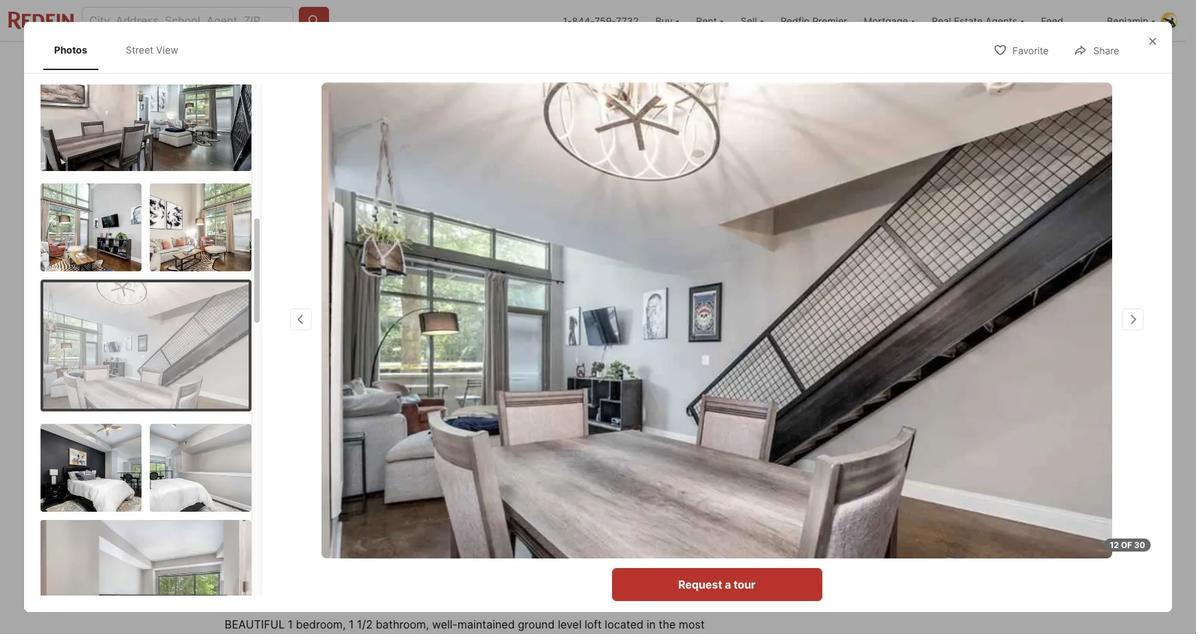 Task type: vqa. For each thing, say whether or not it's contained in the screenshot.


Task type: locate. For each thing, give the bounding box(es) containing it.
1.5 baths
[[404, 441, 433, 476]]

2 horizontal spatial a
[[862, 483, 868, 497]]

2 vertical spatial a
[[725, 578, 731, 591]]

street inside tab
[[126, 44, 153, 56]]

street view for street view button
[[267, 366, 321, 378]]

request a tour dialog
[[24, 22, 1172, 634]]

nc
[[378, 415, 394, 429]]

tour
[[871, 483, 893, 497], [733, 578, 755, 591]]

in
[[252, 510, 259, 520]]

30 inside button
[[891, 366, 904, 378]]

0 horizontal spatial royal
[[246, 415, 274, 429]]

701 royal ct #104 image
[[321, 82, 1112, 559]]

located
[[605, 618, 643, 631]]

beautiful
[[225, 618, 285, 631]]

4 tab from the left
[[434, 45, 506, 78]]

, left nc
[[372, 415, 375, 429]]

request a tour up most
[[678, 578, 755, 591]]

1
[[345, 441, 352, 461], [288, 618, 293, 631], [349, 618, 354, 631]]

request a tour for the bottommost request a tour button
[[678, 578, 755, 591]]

1/2
[[357, 618, 373, 631]]

pool
[[339, 510, 356, 520]]

street view up 701 royal ct #104 , charlotte , nc 28202
[[267, 366, 321, 378]]

0 vertical spatial ct
[[277, 415, 289, 429]]

in
[[647, 618, 656, 631]]

royal for about 701 royal ct #104
[[307, 579, 349, 598]]

2 vertical spatial #104
[[375, 579, 414, 598]]

0 vertical spatial tour
[[871, 483, 893, 497]]

1 horizontal spatial 30
[[1134, 540, 1145, 550]]

30
[[891, 366, 904, 378], [1134, 540, 1145, 550]]

1 vertical spatial #104
[[906, 439, 941, 455]]

0986
[[878, 566, 907, 579]]

tour for the topmost request a tour button
[[871, 483, 893, 497]]

0 vertical spatial street view
[[126, 44, 178, 56]]

1 horizontal spatial request a tour
[[816, 483, 893, 497]]

share button
[[1062, 36, 1131, 64]]

1 horizontal spatial royal
[[307, 579, 349, 598]]

2 horizontal spatial royal
[[848, 439, 884, 455]]

(813) 535-0986 button
[[763, 556, 945, 589]]

map entry image
[[655, 415, 724, 483]]

0 horizontal spatial a
[[725, 578, 731, 591]]

,
[[318, 415, 321, 429], [372, 415, 375, 429]]

30 photos button
[[860, 359, 950, 386]]

charlotte
[[323, 415, 372, 429]]

#104 for contact 701 royal ct #104
[[906, 439, 941, 455]]

0 horizontal spatial request a tour
[[678, 578, 755, 591]]

1 horizontal spatial ,
[[372, 415, 375, 429]]

image image
[[40, 39, 251, 171], [225, 80, 741, 397], [746, 80, 961, 236], [40, 183, 142, 271], [150, 183, 251, 271], [746, 242, 961, 397], [43, 282, 249, 408], [40, 424, 142, 511], [150, 424, 251, 511], [40, 520, 251, 634]]

view down city, address, school, agent, zip search box
[[156, 44, 178, 56]]

701
[[225, 415, 243, 429], [820, 439, 845, 455], [276, 579, 304, 598]]

0 horizontal spatial view
[[156, 44, 178, 56]]

bedroom,
[[296, 618, 346, 631]]

(813) 535-0986
[[821, 566, 907, 579]]

street inside button
[[267, 366, 295, 378]]

2 horizontal spatial #104
[[906, 439, 941, 455]]

beds
[[345, 463, 371, 476]]

favorite
[[1012, 45, 1049, 57]]

photos tab
[[43, 33, 98, 67]]

0 vertical spatial street
[[126, 44, 153, 56]]

tab
[[225, 45, 313, 78], [313, 45, 385, 78], [385, 45, 434, 78], [434, 45, 506, 78], [506, 45, 570, 78], [570, 45, 680, 78]]

request inside dialog
[[678, 578, 722, 591]]

swimming
[[296, 510, 336, 520]]

royal
[[246, 415, 274, 429], [848, 439, 884, 455], [307, 579, 349, 598]]

City, Address, School, Agent, ZIP search field
[[82, 7, 293, 34]]

user photo image
[[1161, 12, 1177, 29]]

0 horizontal spatial tab list
[[40, 30, 203, 70]]

0 horizontal spatial ,
[[318, 415, 321, 429]]

1 vertical spatial ct
[[888, 439, 903, 455]]

street view down city, address, school, agent, zip search box
[[126, 44, 178, 56]]

swimming pool
[[296, 510, 356, 520]]

1,104
[[466, 441, 506, 461]]

2 vertical spatial royal
[[307, 579, 349, 598]]

message
[[849, 527, 898, 541]]

request a tour down contact 701 royal ct #104
[[816, 483, 893, 497]]

request
[[816, 483, 860, 497], [678, 578, 722, 591]]

w/d in unit
[[233, 510, 277, 520]]

1 vertical spatial request a tour
[[678, 578, 755, 591]]

2 vertical spatial 701
[[276, 579, 304, 598]]

royal for contact 701 royal ct #104
[[848, 439, 884, 455]]

$2,200 price
[[225, 441, 281, 476]]

1 up beds
[[345, 441, 352, 461]]

request a tour button
[[763, 474, 945, 507], [612, 568, 822, 601]]

tab list containing photos
[[40, 30, 203, 70]]

baths
[[404, 463, 433, 476]]

level
[[558, 618, 581, 631]]

unit
[[261, 510, 277, 520]]

1 vertical spatial tour
[[733, 578, 755, 591]]

ground
[[518, 618, 555, 631]]

0 horizontal spatial request
[[678, 578, 722, 591]]

2 horizontal spatial 701
[[820, 439, 845, 455]]

701 right about
[[276, 579, 304, 598]]

tour inside dialog
[[733, 578, 755, 591]]

tab list inside request a tour dialog
[[40, 30, 203, 70]]

request a tour button down contact 701 royal ct #104
[[763, 474, 945, 507]]

loft
[[585, 618, 602, 631]]

ct
[[277, 415, 289, 429], [888, 439, 903, 455], [353, 579, 371, 598]]

street view tab
[[115, 33, 189, 67]]

1 vertical spatial request
[[678, 578, 722, 591]]

a inside dialog
[[725, 578, 731, 591]]

request for the bottommost request a tour button
[[678, 578, 722, 591]]

request for the topmost request a tour button
[[816, 483, 860, 497]]

0 vertical spatial 30
[[891, 366, 904, 378]]

701 up $2,200
[[225, 415, 243, 429]]

5 tab from the left
[[506, 45, 570, 78]]

0 vertical spatial view
[[156, 44, 178, 56]]

submit search image
[[307, 14, 321, 27]]

12 of 30
[[1110, 540, 1145, 550]]

30 right of
[[1134, 540, 1145, 550]]

request down contact 701 royal ct #104
[[816, 483, 860, 497]]

street up 701 royal ct #104 , charlotte , nc 28202
[[267, 366, 295, 378]]

0 vertical spatial #104
[[292, 415, 318, 429]]

0 horizontal spatial 30
[[891, 366, 904, 378]]

1 vertical spatial street view
[[267, 366, 321, 378]]

1 horizontal spatial tour
[[871, 483, 893, 497]]

view up 701 royal ct #104 , charlotte , nc 28202
[[297, 366, 321, 378]]

0 vertical spatial a
[[862, 483, 868, 497]]

0 horizontal spatial street view
[[126, 44, 178, 56]]

street down city, address, school, agent, zip search box
[[126, 44, 153, 56]]

2 vertical spatial ct
[[353, 579, 371, 598]]

0 vertical spatial request a tour
[[816, 483, 893, 497]]

street view inside street view tab
[[126, 44, 178, 56]]

, left charlotte
[[318, 415, 321, 429]]

1-
[[563, 15, 572, 26]]

1 vertical spatial view
[[297, 366, 321, 378]]

tab list
[[40, 30, 203, 70], [225, 42, 691, 78]]

a for the bottommost request a tour button
[[725, 578, 731, 591]]

30 left photos
[[891, 366, 904, 378]]

street view button
[[236, 359, 332, 386]]

feed
[[1041, 15, 1063, 26]]

0 vertical spatial 701
[[225, 415, 243, 429]]

a
[[862, 483, 868, 497], [841, 527, 847, 541], [725, 578, 731, 591]]

#104
[[292, 415, 318, 429], [906, 439, 941, 455], [375, 579, 414, 598]]

request a tour inside request a tour dialog
[[678, 578, 755, 591]]

$2,200
[[225, 441, 281, 461]]

1 horizontal spatial request
[[816, 483, 860, 497]]

701 right "contact" at the bottom right of the page
[[820, 439, 845, 455]]

0 vertical spatial request a tour button
[[763, 474, 945, 507]]

contact 701 royal ct #104
[[763, 439, 941, 455]]

1 vertical spatial 701
[[820, 439, 845, 455]]

0 horizontal spatial street
[[126, 44, 153, 56]]

request a tour
[[816, 483, 893, 497], [678, 578, 755, 591]]

(813)
[[821, 566, 849, 579]]

2 , from the left
[[372, 415, 375, 429]]

ft
[[483, 463, 494, 476]]

1 vertical spatial royal
[[848, 439, 884, 455]]

1 horizontal spatial a
[[841, 527, 847, 541]]

beautiful 1 bedroom, 1 1/2 bathroom, well-maintained ground level loft located in the most
[[225, 618, 722, 634]]

1 vertical spatial a
[[841, 527, 847, 541]]

street view inside street view button
[[267, 366, 321, 378]]

request a tour button up most
[[612, 568, 822, 601]]

request up most
[[678, 578, 722, 591]]

maintained
[[458, 618, 515, 631]]

sq
[[466, 463, 480, 476]]

street view
[[126, 44, 178, 56], [267, 366, 321, 378]]

2 horizontal spatial ct
[[888, 439, 903, 455]]

30 photos
[[891, 366, 938, 378]]

1 horizontal spatial ct
[[353, 579, 371, 598]]

6 tab from the left
[[570, 45, 680, 78]]

1 vertical spatial 30
[[1134, 540, 1145, 550]]

view inside tab
[[156, 44, 178, 56]]

1 horizontal spatial #104
[[375, 579, 414, 598]]

share
[[1093, 45, 1119, 57]]

1 vertical spatial street
[[267, 366, 295, 378]]

1 horizontal spatial street view
[[267, 366, 321, 378]]

view
[[156, 44, 178, 56], [297, 366, 321, 378]]

price
[[225, 463, 251, 476]]

street view for tab list containing photos
[[126, 44, 178, 56]]

1 horizontal spatial street
[[267, 366, 295, 378]]

street
[[126, 44, 153, 56], [267, 366, 295, 378]]

bathroom,
[[376, 618, 429, 631]]

759-
[[594, 15, 616, 26]]

0 vertical spatial request
[[816, 483, 860, 497]]

1 horizontal spatial view
[[297, 366, 321, 378]]

about 701 royal ct #104
[[225, 579, 414, 598]]

701 for contact 701 royal ct #104
[[820, 439, 845, 455]]

premier
[[812, 15, 847, 26]]

1 horizontal spatial 701
[[276, 579, 304, 598]]

0 horizontal spatial tour
[[733, 578, 755, 591]]



Task type: describe. For each thing, give the bounding box(es) containing it.
send
[[811, 527, 838, 541]]

well-
[[432, 618, 458, 631]]

(813) 535-0986 link
[[763, 556, 945, 589]]

tour for the bottommost request a tour button
[[733, 578, 755, 591]]

redfin premier button
[[772, 0, 855, 41]]

1.5
[[404, 441, 426, 461]]

701 for about 701 royal ct #104
[[276, 579, 304, 598]]

1 left "bedroom,"
[[288, 618, 293, 631]]

2 tab from the left
[[313, 45, 385, 78]]

favorite button
[[982, 36, 1060, 64]]

28202
[[397, 415, 431, 429]]

photos
[[906, 366, 938, 378]]

contact
[[763, 439, 817, 455]]

30 inside request a tour dialog
[[1134, 540, 1145, 550]]

ct for contact 701 royal ct #104
[[888, 439, 903, 455]]

1 vertical spatial request a tour button
[[612, 568, 822, 601]]

a for the topmost request a tour button
[[862, 483, 868, 497]]

1 left 1/2 on the bottom
[[349, 618, 354, 631]]

w/d
[[233, 510, 250, 520]]

0 horizontal spatial ct
[[277, 415, 289, 429]]

request a tour for the topmost request a tour button
[[816, 483, 893, 497]]

1 beds
[[345, 441, 371, 476]]

535-
[[852, 566, 878, 579]]

photos
[[54, 44, 87, 56]]

of
[[1121, 540, 1132, 550]]

0 horizontal spatial #104
[[292, 415, 318, 429]]

1-844-759-7732
[[563, 15, 639, 26]]

most
[[679, 618, 705, 631]]

844-
[[572, 15, 594, 26]]

1,104 sq ft
[[466, 441, 506, 476]]

a for send a message button
[[841, 527, 847, 541]]

send a message
[[811, 527, 898, 541]]

12
[[1110, 540, 1119, 550]]

1-844-759-7732 link
[[563, 15, 639, 26]]

1 tab from the left
[[225, 45, 313, 78]]

send a message button
[[763, 518, 945, 551]]

feed button
[[1033, 0, 1099, 41]]

1 , from the left
[[318, 415, 321, 429]]

1 horizontal spatial tab list
[[225, 42, 691, 78]]

7732
[[616, 15, 639, 26]]

1 inside 1 beds
[[345, 441, 352, 461]]

about
[[225, 579, 272, 598]]

0 vertical spatial royal
[[246, 415, 274, 429]]

the
[[659, 618, 676, 631]]

ct for about 701 royal ct #104
[[353, 579, 371, 598]]

701 royal ct #104 , charlotte , nc 28202
[[225, 415, 431, 429]]

0 horizontal spatial 701
[[225, 415, 243, 429]]

redfin
[[781, 15, 810, 26]]

#104 for about 701 royal ct #104
[[375, 579, 414, 598]]

redfin premier
[[781, 15, 847, 26]]

view inside button
[[297, 366, 321, 378]]

3 tab from the left
[[385, 45, 434, 78]]



